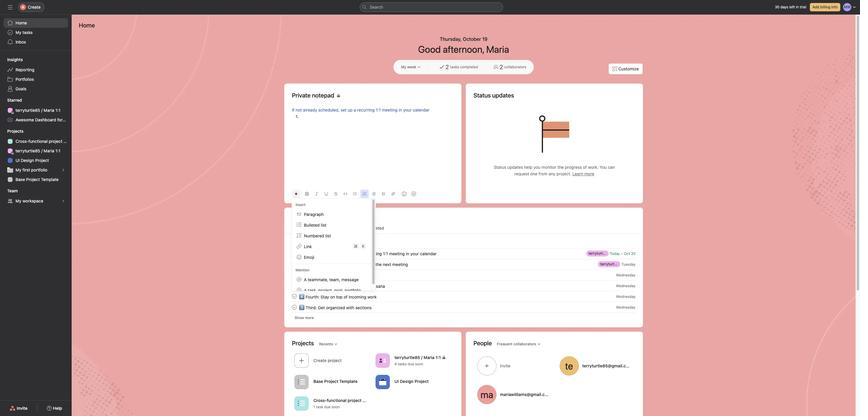 Task type: locate. For each thing, give the bounding box(es) containing it.
my week
[[401, 65, 416, 69]]

set inside "if not already scheduled, set up a recurring 1:1 meeting in your calendar" document
[[341, 108, 347, 113]]

2 completed image from the top
[[291, 261, 298, 268]]

0 horizontal spatial for
[[57, 117, 63, 122]]

0 horizontal spatial a
[[354, 108, 356, 113]]

0 horizontal spatial if
[[292, 108, 295, 113]]

tasks inside global element
[[22, 30, 33, 35]]

completed image
[[291, 293, 298, 300], [291, 304, 298, 311]]

0 vertical spatial your
[[403, 108, 412, 113]]

tasks left completed
[[450, 65, 459, 69]]

1 vertical spatial projects
[[292, 340, 314, 347]]

1 horizontal spatial due
[[408, 362, 414, 367]]

functional inside cross-functional project plan 1 task due soon
[[327, 398, 347, 404]]

cross- inside cross-functional project plan 1 task due soon
[[314, 398, 327, 404]]

plan for cross-functional project plan 1 task due soon
[[363, 398, 371, 404]]

1 vertical spatial project
[[348, 398, 362, 404]]

the inside status updates help you monitor the progress of work. you can request one from any project.
[[558, 165, 564, 170]]

recents
[[319, 342, 333, 347]]

my inside global element
[[16, 30, 21, 35]]

completed image left '6️⃣'
[[291, 272, 298, 279]]

design up first
[[21, 158, 34, 163]]

1 horizontal spatial project
[[348, 398, 362, 404]]

1 vertical spatial due
[[324, 405, 331, 410]]

my for my tasks
[[16, 30, 21, 35]]

incoming
[[349, 295, 366, 300]]

not down the private
[[296, 108, 302, 113]]

5️⃣
[[299, 284, 305, 289]]

soon
[[415, 362, 423, 367], [332, 405, 340, 410]]

more right show
[[305, 316, 314, 320]]

0 vertical spatial list
[[321, 223, 326, 228]]

terryturtle85 / maria 1:1 link up the dashboard
[[4, 106, 68, 115]]

0 vertical spatial template
[[41, 177, 59, 182]]

task,
[[308, 288, 317, 293]]

0 vertical spatial a
[[354, 108, 356, 113]]

terryturtle85 / maria 1:1 down –
[[600, 262, 640, 267]]

thursday, october 19 good afternoon, maria
[[418, 36, 509, 55]]

completed checkbox left 4️⃣
[[291, 293, 298, 300]]

portfolios link
[[4, 75, 68, 84]]

base project template inside projects element
[[16, 177, 59, 182]]

template up cross-functional project plan 1 task due soon
[[339, 379, 358, 384]]

2 left tasks completed
[[445, 64, 449, 70]]

projects inside dropdown button
[[7, 129, 23, 134]]

reporting
[[16, 67, 34, 72]]

terryturtle85 up awesome
[[16, 108, 40, 113]]

1 horizontal spatial 2
[[500, 64, 503, 70]]

0 vertical spatial ui design project link
[[4, 156, 68, 165]]

completed image left 3️⃣
[[291, 304, 298, 311]]

tuesday button
[[622, 262, 636, 267]]

create inside button
[[300, 239, 311, 243]]

already down the private notepad
[[303, 108, 317, 113]]

1 horizontal spatial cross-
[[314, 398, 327, 404]]

my left the week on the top left of page
[[401, 65, 406, 69]]

1 horizontal spatial create
[[300, 239, 311, 243]]

1 vertical spatial more
[[305, 316, 314, 320]]

fourth:
[[306, 295, 320, 300]]

4 wednesday from the top
[[616, 305, 636, 310]]

scheduled, up add
[[326, 251, 347, 256]]

base
[[16, 177, 25, 182], [314, 379, 323, 384]]

my up inbox
[[16, 30, 21, 35]]

list
[[321, 223, 326, 228], [325, 233, 331, 238]]

1 completed checkbox from the top
[[291, 250, 298, 257]]

1 horizontal spatial portfolio
[[345, 288, 361, 293]]

tasks right 4
[[398, 362, 407, 367]]

⌘
[[354, 244, 358, 249]]

ui design project link
[[4, 156, 68, 165], [373, 373, 454, 392]]

0 horizontal spatial template
[[41, 177, 59, 182]]

work down asana
[[368, 295, 377, 300]]

1 vertical spatial ui
[[395, 379, 399, 384]]

learn more
[[573, 171, 594, 176]]

design down 4 tasks due soon
[[400, 379, 414, 384]]

bold image
[[305, 192, 309, 196]]

terryturtle85 down cross-functional project plan link
[[16, 148, 40, 153]]

0 vertical spatial meeting
[[382, 108, 398, 113]]

0 horizontal spatial ui
[[16, 158, 20, 163]]

invite button
[[6, 403, 31, 414]]

0 vertical spatial base project template
[[16, 177, 59, 182]]

base project template link down my first portfolio
[[4, 175, 68, 185]]

0 horizontal spatial of
[[344, 295, 348, 300]]

workspace
[[22, 199, 43, 204]]

base project template down my first portfolio link
[[16, 177, 59, 182]]

portfolio right first
[[31, 168, 47, 173]]

ui design project inside projects element
[[16, 158, 49, 163]]

2 wednesday button from the top
[[616, 284, 636, 288]]

my inside dropdown button
[[401, 65, 406, 69]]

meeting
[[382, 108, 398, 113], [389, 251, 405, 256], [392, 262, 408, 267]]

discussion
[[335, 262, 355, 267]]

0 horizontal spatial create
[[28, 4, 41, 10]]

3 wednesday button from the top
[[616, 295, 636, 299]]

2 wednesday from the top
[[616, 284, 636, 288]]

0 vertical spatial plan
[[63, 139, 72, 144]]

/ up the dashboard
[[41, 108, 43, 113]]

1 horizontal spatial soon
[[415, 362, 423, 367]]

0 vertical spatial for
[[57, 117, 63, 122]]

customize button
[[609, 64, 643, 74]]

3 completed image from the top
[[291, 272, 298, 279]]

terryturtle85 / maria 1:1 link down –
[[598, 262, 640, 268]]

1 completed image from the top
[[291, 293, 298, 300]]

base down first
[[16, 177, 25, 182]]

terryturtle85 / maria 1:1 link up tuesday button
[[586, 251, 628, 257]]

my inside teams element
[[16, 199, 21, 204]]

recents button
[[316, 340, 341, 349]]

4 wednesday button from the top
[[616, 305, 636, 310]]

1 vertical spatial for
[[369, 262, 375, 267]]

1 vertical spatial task
[[316, 405, 323, 410]]

october
[[463, 36, 481, 42]]

0 horizontal spatial set
[[341, 108, 347, 113]]

of right the top
[[344, 295, 348, 300]]

project for cross-functional project plan
[[49, 139, 62, 144]]

base project template link down create project link
[[292, 373, 373, 392]]

1 vertical spatial base project template link
[[292, 373, 373, 392]]

0 horizontal spatial more
[[305, 316, 314, 320]]

if down the private
[[292, 108, 295, 113]]

terryturtle85 / maria 1:1 up awesome dashboard for new project link
[[16, 108, 60, 113]]

0 horizontal spatial due
[[324, 405, 331, 410]]

1 horizontal spatial a
[[361, 251, 363, 256]]

today
[[610, 252, 620, 256]]

my down team
[[16, 199, 21, 204]]

3 completed checkbox from the top
[[291, 272, 298, 279]]

create project
[[314, 358, 342, 363]]

6️⃣
[[299, 273, 305, 278]]

goals
[[16, 86, 26, 91]]

search
[[370, 4, 383, 10]]

project right new
[[73, 117, 87, 122]]

1 horizontal spatial the
[[558, 165, 564, 170]]

ui inside projects element
[[16, 158, 20, 163]]

functional for cross-functional project plan
[[28, 139, 48, 144]]

up inside "if not already scheduled, set up a recurring 1:1 meeting in your calendar" document
[[348, 108, 353, 113]]

1 vertical spatial completed image
[[291, 261, 298, 268]]

completed image left remember
[[291, 261, 298, 268]]

1 completed image from the top
[[291, 250, 298, 257]]

completed button
[[362, 226, 384, 234]]

search list box
[[360, 2, 503, 12]]

any
[[549, 171, 556, 176]]

create inside dropdown button
[[28, 4, 41, 10]]

my for my first portfolio
[[16, 168, 21, 173]]

1 2 from the left
[[445, 64, 449, 70]]

wednesday
[[616, 273, 636, 278], [616, 284, 636, 288], [616, 295, 636, 299], [616, 305, 636, 310]]

my tasks
[[16, 30, 33, 35]]

0 horizontal spatial the
[[376, 262, 382, 267]]

ui design project link up my first portfolio
[[4, 156, 68, 165]]

completed checkbox left 3️⃣
[[291, 304, 298, 311]]

20
[[631, 252, 636, 256]]

0 vertical spatial up
[[348, 108, 353, 113]]

1 vertical spatial ui design project link
[[373, 373, 454, 392]]

plan inside cross-functional project plan 1 task due soon
[[363, 398, 371, 404]]

1 a from the top
[[304, 277, 307, 282]]

if not already scheduled, set up a recurring 1:1 meeting in your calendar
[[292, 108, 430, 113], [299, 251, 437, 256]]

project inside cross-functional project plan link
[[49, 139, 62, 144]]

scheduled, down notepad at left
[[318, 108, 340, 113]]

0 horizontal spatial work
[[329, 273, 338, 278]]

a inside 'link'
[[304, 277, 307, 282]]

completed checkbox left '6️⃣'
[[291, 272, 298, 279]]

base project template down create project link
[[314, 379, 358, 384]]

projects down awesome
[[7, 129, 23, 134]]

1 vertical spatial list
[[325, 233, 331, 238]]

2 completed checkbox from the top
[[291, 261, 298, 268]]

1 horizontal spatial set
[[348, 251, 354, 256]]

1 vertical spatial portfolio
[[345, 288, 361, 293]]

more
[[585, 171, 594, 176], [305, 316, 314, 320]]

0 vertical spatial if
[[292, 108, 295, 113]]

template down my first portfolio link
[[41, 177, 59, 182]]

status updates
[[474, 92, 514, 99]]

numbered list
[[304, 233, 331, 238]]

increase list indent image
[[382, 192, 386, 196]]

see details, my first portfolio image
[[62, 168, 65, 172]]

ui right calendar 'image'
[[395, 379, 399, 384]]

1 horizontal spatial functional
[[327, 398, 347, 404]]

1 vertical spatial ui design project
[[395, 379, 429, 384]]

info
[[832, 5, 838, 9]]

frequent collaborators button
[[494, 340, 544, 349]]

completed checkbox left emoji
[[291, 250, 298, 257]]

my for my workspace
[[16, 199, 21, 204]]

2 2 from the left
[[500, 64, 503, 70]]

1 vertical spatial base project template
[[314, 379, 358, 384]]

0 vertical spatial more
[[585, 171, 594, 176]]

toolbar
[[292, 187, 454, 201]]

of inside status updates help you monitor the progress of work. you can request one from any project.
[[583, 165, 587, 170]]

task right 1
[[316, 405, 323, 410]]

for inside awesome dashboard for new project link
[[57, 117, 63, 122]]

1 horizontal spatial ui design project link
[[373, 373, 454, 392]]

at mention image
[[411, 192, 416, 196]]

a for a teammate, team, message
[[304, 277, 307, 282]]

1 vertical spatial a
[[304, 288, 307, 293]]

0 horizontal spatial cross-
[[16, 139, 28, 144]]

0 vertical spatial invite
[[500, 364, 511, 369]]

a left task,
[[304, 288, 307, 293]]

project down 4 tasks due soon
[[415, 379, 429, 384]]

if left emoji
[[299, 251, 302, 256]]

2 horizontal spatial tasks
[[450, 65, 459, 69]]

week
[[407, 65, 416, 69]]

/ down cross-functional project plan
[[41, 148, 43, 153]]

project for cross-functional project plan 1 task due soon
[[348, 398, 362, 404]]

my first portfolio link
[[4, 165, 68, 175]]

in inside document
[[399, 108, 402, 113]]

private notepad
[[292, 92, 334, 99]]

get
[[318, 305, 325, 310]]

1
[[314, 405, 315, 410]]

0 horizontal spatial project
[[49, 139, 62, 144]]

team
[[7, 188, 18, 194]]

my left first
[[16, 168, 21, 173]]

completed checkbox left remember
[[291, 261, 298, 268]]

1 vertical spatial work
[[368, 295, 377, 300]]

bulleted list image
[[353, 192, 357, 196]]

terryturtle85 / maria 1:1 up tuesday button
[[589, 251, 628, 256]]

of up learn more link
[[583, 165, 587, 170]]

terryturtle85 / maria 1:1 down cross-functional project plan link
[[16, 148, 60, 153]]

the up 'project.'
[[558, 165, 564, 170]]

0 vertical spatial portfolio
[[31, 168, 47, 173]]

0 vertical spatial the
[[558, 165, 564, 170]]

1 wednesday button from the top
[[616, 273, 636, 278]]

completed image left emoji
[[291, 250, 298, 257]]

ui
[[16, 158, 20, 163], [395, 379, 399, 384]]

1 vertical spatial completed image
[[291, 304, 298, 311]]

terryturtle85 left –
[[589, 251, 610, 256]]

next
[[383, 262, 391, 267]]

0 vertical spatial completed image
[[291, 250, 298, 257]]

wednesday button for sections
[[616, 305, 636, 310]]

completed checkbox for 3️⃣
[[291, 304, 298, 311]]

project inside cross-functional project plan 1 task due soon
[[348, 398, 362, 404]]

list image
[[298, 379, 305, 386]]

status updates help you monitor the progress of work. you can request one from any project.
[[494, 165, 615, 176]]

starred element
[[0, 95, 87, 126]]

1 vertical spatial template
[[339, 379, 358, 384]]

my tasks link
[[311, 216, 635, 224]]

ui design project down 4 tasks due soon
[[395, 379, 429, 384]]

sections
[[355, 305, 372, 310]]

for right topics
[[369, 262, 375, 267]]

a up 5️⃣
[[304, 277, 307, 282]]

create up link
[[300, 239, 311, 243]]

not down link
[[303, 251, 309, 256]]

more for learn more
[[585, 171, 594, 176]]

/ inside projects element
[[41, 148, 43, 153]]

Completed checkbox
[[291, 250, 298, 257], [291, 261, 298, 268], [291, 272, 298, 279], [291, 293, 298, 300], [291, 304, 298, 311]]

/ left –
[[611, 251, 613, 256]]

1 horizontal spatial more
[[585, 171, 594, 176]]

projects left "recents"
[[292, 340, 314, 347]]

wednesday button for of
[[616, 295, 636, 299]]

wednesday for collaborating
[[616, 284, 636, 288]]

1 vertical spatial set
[[348, 251, 354, 256]]

save
[[317, 284, 326, 289]]

0 horizontal spatial up
[[348, 108, 353, 113]]

starred button
[[0, 97, 22, 103]]

create up home link
[[28, 4, 41, 10]]

0 vertical spatial of
[[583, 165, 587, 170]]

people
[[474, 340, 492, 347]]

plan inside projects element
[[63, 139, 72, 144]]

calendar image
[[379, 379, 386, 386]]

1 vertical spatial design
[[400, 379, 414, 384]]

cross- down projects dropdown button
[[16, 139, 28, 144]]

already down link
[[310, 251, 324, 256]]

1 vertical spatial of
[[344, 295, 348, 300]]

cross-
[[16, 139, 28, 144], [314, 398, 327, 404]]

1 horizontal spatial of
[[583, 165, 587, 170]]

more inside button
[[305, 316, 314, 320]]

soon right 1
[[332, 405, 340, 410]]

cross- inside cross-functional project plan link
[[16, 139, 28, 144]]

1 vertical spatial the
[[376, 262, 382, 267]]

0 horizontal spatial 2
[[445, 64, 449, 70]]

scheduled,
[[318, 108, 340, 113], [326, 251, 347, 256]]

my for my week
[[401, 65, 406, 69]]

cross- up 1
[[314, 398, 327, 404]]

2 a from the top
[[304, 288, 307, 293]]

tasks for my tasks
[[22, 30, 33, 35]]

completed image
[[291, 250, 298, 257], [291, 261, 298, 268], [291, 272, 298, 279]]

ui design project up my first portfolio
[[16, 158, 49, 163]]

dashboard
[[35, 117, 56, 122]]

0 vertical spatial design
[[21, 158, 34, 163]]

my
[[16, 30, 21, 35], [401, 65, 406, 69], [16, 168, 21, 173], [16, 199, 21, 204]]

trial
[[800, 5, 807, 9]]

completed image for 4️⃣
[[291, 293, 298, 300]]

for
[[57, 117, 63, 122], [369, 262, 375, 267]]

ui up my first portfolio
[[16, 158, 20, 163]]

0 vertical spatial ui
[[16, 158, 20, 163]]

cross- for cross-functional project plan
[[16, 139, 28, 144]]

for left new
[[57, 117, 63, 122]]

30
[[775, 5, 780, 9]]

the left 'next'
[[376, 262, 382, 267]]

show
[[295, 316, 304, 320]]

base right list image
[[314, 379, 323, 384]]

5 completed checkbox from the top
[[291, 304, 298, 311]]

tasks up inbox
[[22, 30, 33, 35]]

completed checkbox for if
[[291, 250, 298, 257]]

link
[[304, 244, 312, 249]]

not inside document
[[296, 108, 302, 113]]

completed image left 4️⃣
[[291, 293, 298, 300]]

first
[[22, 168, 30, 173]]

1 vertical spatial if
[[299, 251, 302, 256]]

1 horizontal spatial template
[[339, 379, 358, 384]]

1 horizontal spatial projects
[[292, 340, 314, 347]]

/ up 4 tasks due soon
[[421, 355, 423, 361]]

portfolio inside projects element
[[31, 168, 47, 173]]

functional inside projects element
[[28, 139, 48, 144]]

3 wednesday from the top
[[616, 295, 636, 299]]

task inside button
[[312, 239, 319, 243]]

more down "work."
[[585, 171, 594, 176]]

create task
[[300, 239, 319, 243]]

4 completed checkbox from the top
[[291, 293, 298, 300]]

upcoming button
[[311, 226, 331, 234]]

home
[[16, 20, 27, 25], [79, 22, 95, 29]]

soon inside cross-functional project plan 1 task due soon
[[332, 405, 340, 410]]

2 completed image from the top
[[291, 304, 298, 311]]

due right 1
[[324, 405, 331, 410]]

due right 4
[[408, 362, 414, 367]]

0 horizontal spatial soon
[[332, 405, 340, 410]]

completed checkbox for remember
[[291, 261, 298, 268]]

awesome dashboard for new project
[[16, 117, 87, 122]]

template
[[41, 177, 59, 182], [339, 379, 358, 384]]

my inside projects element
[[16, 168, 21, 173]]

already
[[303, 108, 317, 113], [310, 251, 324, 256]]

task down numbered at the bottom of the page
[[312, 239, 319, 243]]

2 vertical spatial completed image
[[291, 272, 298, 279]]

plan
[[63, 139, 72, 144], [363, 398, 371, 404]]

my first portfolio
[[16, 168, 47, 173]]

0 horizontal spatial not
[[296, 108, 302, 113]]

set
[[341, 108, 347, 113], [348, 251, 354, 256]]

soon right 4
[[415, 362, 423, 367]]

maria inside 'thursday, october 19 good afternoon, maria'
[[486, 44, 509, 55]]

if not already scheduled, set up a recurring 1:1 meeting in your calendar inside "if not already scheduled, set up a recurring 1:1 meeting in your calendar" document
[[292, 108, 430, 113]]

portfolio up incoming
[[345, 288, 361, 293]]

0 horizontal spatial base project template link
[[4, 175, 68, 185]]

plan for cross-functional project plan
[[63, 139, 72, 144]]

/
[[41, 108, 43, 113], [41, 148, 43, 153], [611, 251, 613, 256], [623, 262, 624, 267], [421, 355, 423, 361]]

1 vertical spatial functional
[[327, 398, 347, 404]]

0 vertical spatial project
[[49, 139, 62, 144]]

add
[[813, 5, 820, 9]]

0 horizontal spatial projects
[[7, 129, 23, 134]]

projects
[[7, 129, 23, 134], [292, 340, 314, 347]]

completed image for 3️⃣
[[291, 304, 298, 311]]

functional
[[28, 139, 48, 144], [327, 398, 347, 404]]

a teammate, team, message
[[304, 277, 359, 282]]

2 up status updates
[[500, 64, 503, 70]]

underline image
[[325, 192, 328, 196]]

work right make
[[329, 273, 338, 278]]

1 vertical spatial meeting
[[389, 251, 405, 256]]

ui design project link down 4 tasks due soon
[[373, 373, 454, 392]]

mention
[[296, 268, 310, 273]]

your
[[403, 108, 412, 113], [410, 251, 419, 256]]

0 horizontal spatial portfolio
[[31, 168, 47, 173]]

1 vertical spatial invite
[[17, 406, 28, 411]]

terryturtle85 / maria 1:1
[[16, 108, 60, 113], [16, 148, 60, 153], [589, 251, 628, 256], [600, 262, 640, 267], [395, 355, 441, 361]]

1 vertical spatial not
[[303, 251, 309, 256]]

1 vertical spatial cross-
[[314, 398, 327, 404]]



Task type: describe. For each thing, give the bounding box(es) containing it.
1 horizontal spatial work
[[368, 295, 377, 300]]

terryturtle85 / maria 1:1 inside starred element
[[16, 108, 60, 113]]

tasks for 4 tasks due soon
[[398, 362, 407, 367]]

terryturtle85 down today
[[600, 262, 622, 267]]

your inside document
[[403, 108, 412, 113]]

bulleted
[[304, 223, 320, 228]]

manageable
[[340, 273, 363, 278]]

team button
[[0, 188, 18, 194]]

3️⃣ third: get organized with sections
[[299, 305, 372, 310]]

1 vertical spatial already
[[310, 251, 324, 256]]

insights
[[7, 57, 23, 62]]

4️⃣
[[299, 295, 305, 300]]

completed checkbox for 6️⃣
[[291, 272, 298, 279]]

oct
[[624, 252, 630, 256]]

/ inside starred element
[[41, 108, 43, 113]]

awesome
[[16, 117, 34, 122]]

a task, project, goal, portfolio link
[[292, 285, 371, 296]]

work.
[[588, 165, 599, 170]]

search button
[[360, 2, 503, 12]]

1 horizontal spatial ui
[[395, 379, 399, 384]]

cross- for cross-functional project plan 1 task due soon
[[314, 398, 327, 404]]

you
[[600, 165, 607, 170]]

new
[[64, 117, 72, 122]]

a task, project, goal, portfolio
[[304, 288, 361, 293]]

inbox
[[16, 39, 26, 44]]

to
[[321, 262, 325, 267]]

request
[[515, 171, 529, 176]]

emoji image
[[402, 192, 407, 196]]

calendar inside document
[[413, 108, 430, 113]]

goals link
[[4, 84, 68, 94]]

decrease list indent image
[[372, 192, 376, 196]]

learn more link
[[573, 171, 594, 176]]

1 horizontal spatial base
[[314, 379, 323, 384]]

goal,
[[334, 288, 344, 293]]

terryturtle85 inside starred element
[[16, 108, 40, 113]]

already inside document
[[303, 108, 317, 113]]

0 vertical spatial collaborators
[[504, 65, 527, 69]]

tasks completed
[[450, 65, 478, 69]]

portfolios
[[16, 77, 34, 82]]

template inside projects element
[[41, 177, 59, 182]]

inbox link
[[4, 37, 68, 47]]

due inside cross-functional project plan 1 task due soon
[[324, 405, 331, 410]]

notepad
[[312, 92, 334, 99]]

cross-functional project plan
[[16, 139, 72, 144]]

scheduled, inside document
[[318, 108, 340, 113]]

reporting link
[[4, 65, 68, 75]]

global element
[[0, 15, 72, 50]]

wednesday for sections
[[616, 305, 636, 310]]

terryturtle85 up 4 tasks due soon
[[395, 355, 420, 361]]

teams element
[[0, 186, 72, 207]]

mariawilliams@gmail.com
[[500, 392, 551, 397]]

terryturtle85 / maria 1:1 inside projects element
[[16, 148, 60, 153]]

1 vertical spatial scheduled,
[[326, 251, 347, 256]]

my week button
[[398, 63, 424, 71]]

terryturtle85@gmail.com button
[[556, 353, 636, 380]]

insert
[[296, 203, 306, 207]]

maria inside projects element
[[44, 148, 54, 153]]

stay
[[321, 295, 329, 300]]

home link
[[4, 18, 68, 28]]

30 days left in trial
[[775, 5, 807, 9]]

cross-functional project plan 1 task due soon
[[314, 398, 371, 410]]

a teammate, team, message link
[[292, 274, 371, 285]]

invite inside dropdown button
[[500, 364, 511, 369]]

1 vertical spatial your
[[410, 251, 419, 256]]

if inside document
[[292, 108, 295, 113]]

monitor
[[542, 165, 557, 170]]

2 vertical spatial meeting
[[392, 262, 408, 267]]

show more
[[295, 316, 314, 320]]

code image
[[344, 192, 347, 196]]

people image
[[379, 357, 386, 364]]

tuesday
[[622, 262, 636, 267]]

list for bulleted list
[[321, 223, 326, 228]]

project up my first portfolio link
[[35, 158, 49, 163]]

1 horizontal spatial home
[[79, 22, 95, 29]]

team,
[[330, 277, 340, 282]]

1 vertical spatial a
[[361, 251, 363, 256]]

sixth:
[[306, 273, 317, 278]]

functional for cross-functional project plan 1 task due soon
[[327, 398, 347, 404]]

invite button
[[474, 353, 553, 380]]

4️⃣ fourth: stay on top of incoming work
[[299, 295, 377, 300]]

if not already scheduled, set up a recurring 1:1 meeting in your calendar document
[[292, 107, 454, 185]]

completed
[[460, 65, 478, 69]]

1:1 inside projects element
[[55, 148, 60, 153]]

project inside starred element
[[73, 117, 87, 122]]

cross-functional project plan link
[[4, 137, 72, 146]]

invite inside button
[[17, 406, 28, 411]]

meeting inside document
[[382, 108, 398, 113]]

mariawilliams@gmail.com button
[[474, 382, 553, 408]]

terryturtle85 inside projects element
[[16, 148, 40, 153]]

design inside projects element
[[21, 158, 34, 163]]

0 vertical spatial due
[[408, 362, 414, 367]]

list image
[[298, 400, 305, 407]]

a inside document
[[354, 108, 356, 113]]

3️⃣
[[299, 305, 305, 310]]

1 vertical spatial if not already scheduled, set up a recurring 1:1 meeting in your calendar
[[299, 251, 437, 256]]

fifth:
[[306, 284, 316, 289]]

base inside projects element
[[16, 177, 25, 182]]

bulleted list
[[304, 223, 326, 228]]

paragraph
[[304, 212, 324, 217]]

1:1 inside starred element
[[55, 108, 60, 113]]

project down my first portfolio
[[26, 177, 40, 182]]

1 vertical spatial tasks
[[450, 65, 459, 69]]

k
[[362, 244, 365, 249]]

my workspace link
[[4, 196, 68, 206]]

create project link
[[292, 352, 373, 371]]

4 tasks due soon
[[395, 362, 423, 367]]

2 for collaborators
[[500, 64, 503, 70]]

more for show more
[[305, 316, 314, 320]]

wednesday button for collaborating
[[616, 284, 636, 288]]

1 horizontal spatial up
[[355, 251, 360, 256]]

projects element
[[0, 126, 72, 186]]

add billing info button
[[810, 3, 841, 11]]

1 horizontal spatial base project template link
[[292, 373, 373, 392]]

italics image
[[315, 192, 319, 196]]

1 wednesday from the top
[[616, 273, 636, 278]]

by
[[337, 284, 341, 289]]

asana
[[373, 284, 385, 289]]

emoji
[[304, 255, 314, 260]]

1:1 inside document
[[376, 108, 381, 113]]

one
[[530, 171, 538, 176]]

completed image for 6️⃣
[[291, 272, 298, 279]]

recurring inside document
[[357, 108, 375, 113]]

insert an object image
[[294, 192, 298, 196]]

create for create
[[28, 4, 41, 10]]

numbered
[[304, 233, 324, 238]]

organized
[[326, 305, 345, 310]]

1 horizontal spatial base project template
[[314, 379, 358, 384]]

/ down the today – oct 20
[[623, 262, 624, 267]]

can
[[608, 165, 615, 170]]

add profile photo image
[[292, 213, 306, 228]]

hide sidebar image
[[8, 5, 13, 10]]

1 horizontal spatial ui design project
[[395, 379, 429, 384]]

completed image for if
[[291, 250, 298, 257]]

0 horizontal spatial ui design project link
[[4, 156, 68, 165]]

1 horizontal spatial design
[[400, 379, 414, 384]]

insights button
[[0, 57, 23, 63]]

insights element
[[0, 54, 72, 95]]

1 vertical spatial calendar
[[420, 251, 437, 256]]

maria inside starred element
[[44, 108, 54, 113]]

project down create project link
[[324, 379, 338, 384]]

1 vertical spatial recurring
[[364, 251, 382, 256]]

collaborators inside dropdown button
[[514, 342, 536, 347]]

strikethrough image
[[334, 192, 338, 196]]

–
[[621, 252, 623, 256]]

link image
[[391, 192, 395, 196]]

0 vertical spatial base project template link
[[4, 175, 68, 185]]

create task button
[[292, 237, 321, 245]]

terryturtle85 / maria 1:1 up 4 tasks due soon
[[395, 355, 441, 361]]

see details, my workspace image
[[62, 199, 65, 203]]

5️⃣ fifth: save time by collaborating in asana
[[299, 284, 385, 289]]

billing
[[821, 5, 831, 9]]

topics
[[356, 262, 368, 267]]

a for a task, project, goal, portfolio
[[304, 288, 307, 293]]

0 vertical spatial soon
[[415, 362, 423, 367]]

show more button
[[292, 314, 317, 323]]

progress
[[565, 165, 582, 170]]

project.
[[557, 171, 572, 176]]

starred
[[7, 98, 22, 103]]

completed image for remember
[[291, 261, 298, 268]]

time
[[327, 284, 336, 289]]

wednesday for of
[[616, 295, 636, 299]]

numbered list image
[[363, 192, 366, 196]]

create for create task
[[300, 239, 311, 243]]

home inside home link
[[16, 20, 27, 25]]

message
[[341, 277, 359, 282]]

task inside cross-functional project plan 1 task due soon
[[316, 405, 323, 410]]

terryturtle85 / maria 1:1 link down cross-functional project plan
[[4, 146, 68, 156]]

0 vertical spatial work
[[329, 273, 338, 278]]

completed checkbox for 4️⃣
[[291, 293, 298, 300]]

list for numbered list
[[325, 233, 331, 238]]

private
[[292, 92, 311, 99]]

2 for tasks completed
[[445, 64, 449, 70]]

terryturtle85@gmail.com
[[582, 364, 632, 369]]



Task type: vqa. For each thing, say whether or not it's contained in the screenshot.
the rightmost Base Project Template
yes



